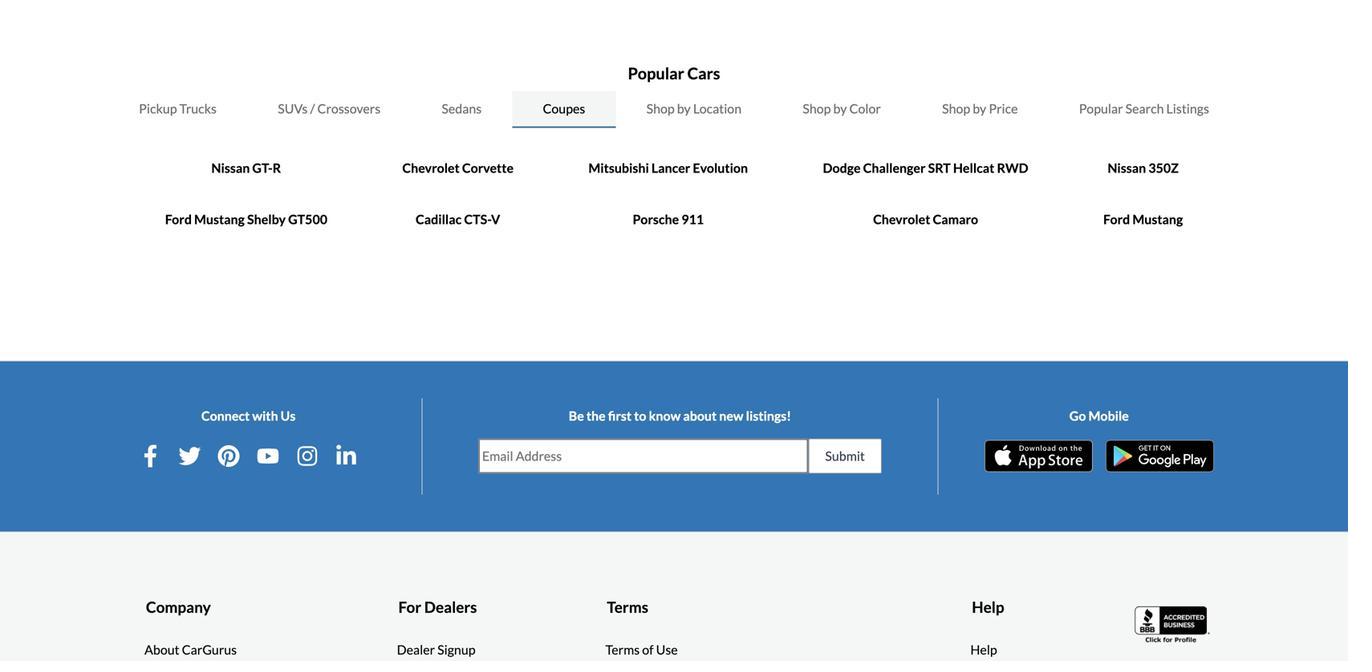 Task type: vqa. For each thing, say whether or not it's contained in the screenshot.
Terms for Terms
yes



Task type: describe. For each thing, give the bounding box(es) containing it.
r
[[273, 160, 281, 176]]

listings!
[[746, 408, 792, 424]]

about
[[145, 642, 180, 658]]

ford mustang shelby gt500
[[165, 212, 328, 227]]

crossovers
[[318, 101, 381, 116]]

go
[[1070, 408, 1087, 424]]

linkedin image
[[335, 445, 358, 468]]

chevrolet camaro link
[[874, 212, 979, 227]]

chevrolet camaro
[[874, 212, 979, 227]]

mitsubishi lancer evolution link
[[589, 160, 748, 176]]

about cargurus
[[145, 642, 237, 658]]

be
[[569, 408, 584, 424]]

location
[[694, 101, 742, 116]]

pickup trucks
[[139, 101, 217, 116]]

with
[[252, 408, 278, 424]]

dealer signup
[[397, 642, 476, 658]]

hellcat
[[954, 160, 995, 176]]

download on the app store image
[[985, 440, 1093, 472]]

mitsubishi
[[589, 160, 649, 176]]

gt500
[[288, 212, 328, 227]]

use
[[657, 642, 678, 658]]

connect with us
[[201, 408, 296, 424]]

dodge challenger srt hellcat rwd
[[823, 160, 1029, 176]]

dealers
[[425, 598, 477, 617]]

youtube image
[[257, 445, 279, 468]]

be the first to know about new listings!
[[569, 408, 792, 424]]

porsche 911
[[633, 212, 704, 227]]

by for location
[[677, 101, 691, 116]]

Email Address email field
[[479, 440, 808, 473]]

chevrolet corvette
[[403, 160, 514, 176]]

by for price
[[973, 101, 987, 116]]

v
[[491, 212, 501, 227]]

shop by color
[[803, 101, 881, 116]]

nissan gt-r link
[[212, 160, 281, 176]]

trucks
[[180, 101, 217, 116]]

color
[[850, 101, 881, 116]]

nissan 350z link
[[1108, 160, 1179, 176]]

mustang for ford mustang shelby gt500
[[194, 212, 245, 227]]

about
[[684, 408, 717, 424]]

suvs / crossovers
[[278, 101, 381, 116]]

cadillac
[[416, 212, 462, 227]]

to
[[634, 408, 647, 424]]

for dealers
[[399, 598, 477, 617]]

shelby
[[247, 212, 286, 227]]

pinterest image
[[218, 445, 240, 468]]

nissan 350z
[[1108, 160, 1179, 176]]

twitter image
[[179, 445, 201, 468]]

popular for popular search listings
[[1080, 101, 1124, 116]]

about cargurus link
[[145, 641, 237, 660]]

coupes
[[543, 101, 586, 116]]

mustang for ford mustang
[[1133, 212, 1184, 227]]

price
[[989, 101, 1018, 116]]

/
[[310, 101, 315, 116]]

submit button
[[809, 439, 882, 474]]

dealer
[[397, 642, 435, 658]]

nissan for nissan 350z
[[1108, 160, 1147, 176]]

ford for ford mustang shelby gt500
[[165, 212, 192, 227]]

popular for popular cars
[[628, 64, 685, 83]]

1 vertical spatial help
[[971, 642, 998, 658]]

by for color
[[834, 101, 847, 116]]

search
[[1126, 101, 1165, 116]]

chevrolet corvette link
[[403, 160, 514, 176]]

the
[[587, 408, 606, 424]]

terms of use
[[606, 642, 678, 658]]

first
[[608, 408, 632, 424]]

popular cars
[[628, 64, 721, 83]]

cargurus
[[182, 642, 237, 658]]

dealer signup link
[[397, 641, 476, 660]]



Task type: locate. For each thing, give the bounding box(es) containing it.
instagram image
[[296, 445, 319, 468]]

2 mustang from the left
[[1133, 212, 1184, 227]]

by left location
[[677, 101, 691, 116]]

help
[[972, 598, 1005, 617], [971, 642, 998, 658]]

lancer
[[652, 160, 691, 176]]

shop left "color"
[[803, 101, 831, 116]]

911
[[682, 212, 704, 227]]

go mobile
[[1070, 408, 1130, 424]]

company
[[146, 598, 211, 617]]

1 horizontal spatial mustang
[[1133, 212, 1184, 227]]

350z
[[1149, 160, 1179, 176]]

1 ford from the left
[[165, 212, 192, 227]]

popular left search at top right
[[1080, 101, 1124, 116]]

popular
[[628, 64, 685, 83], [1080, 101, 1124, 116]]

terms for terms of use
[[606, 642, 640, 658]]

0 vertical spatial terms
[[607, 598, 649, 617]]

2 nissan from the left
[[1108, 160, 1147, 176]]

chevrolet for chevrolet corvette
[[403, 160, 460, 176]]

3 by from the left
[[973, 101, 987, 116]]

camaro
[[933, 212, 979, 227]]

know
[[649, 408, 681, 424]]

3 shop from the left
[[943, 101, 971, 116]]

shop for shop by location
[[647, 101, 675, 116]]

1 by from the left
[[677, 101, 691, 116]]

1 horizontal spatial chevrolet
[[874, 212, 931, 227]]

0 horizontal spatial shop
[[647, 101, 675, 116]]

shop for shop by price
[[943, 101, 971, 116]]

ford mustang
[[1104, 212, 1184, 227]]

signup
[[438, 642, 476, 658]]

nissan left gt-
[[212, 160, 250, 176]]

terms
[[607, 598, 649, 617], [606, 642, 640, 658]]

rwd
[[998, 160, 1029, 176]]

2 shop from the left
[[803, 101, 831, 116]]

cadillac cts-v
[[416, 212, 501, 227]]

of
[[643, 642, 654, 658]]

chevrolet up cadillac at top
[[403, 160, 460, 176]]

2 horizontal spatial by
[[973, 101, 987, 116]]

0 horizontal spatial chevrolet
[[403, 160, 460, 176]]

porsche
[[633, 212, 679, 227]]

terms of use link
[[606, 641, 678, 660]]

1 horizontal spatial shop
[[803, 101, 831, 116]]

0 horizontal spatial popular
[[628, 64, 685, 83]]

mobile
[[1089, 408, 1130, 424]]

0 horizontal spatial nissan
[[212, 160, 250, 176]]

chevrolet down challenger
[[874, 212, 931, 227]]

submit
[[826, 448, 865, 464]]

facebook image
[[139, 445, 162, 468]]

cadillac cts-v link
[[416, 212, 501, 227]]

suvs
[[278, 101, 308, 116]]

0 horizontal spatial ford
[[165, 212, 192, 227]]

shop left price
[[943, 101, 971, 116]]

terms left of in the left bottom of the page
[[606, 642, 640, 658]]

0 vertical spatial popular
[[628, 64, 685, 83]]

cars
[[688, 64, 721, 83]]

nissan left 350z
[[1108, 160, 1147, 176]]

corvette
[[462, 160, 514, 176]]

get it on google play image
[[1106, 440, 1215, 472]]

mitsubishi lancer evolution
[[589, 160, 748, 176]]

for
[[399, 598, 422, 617]]

1 nissan from the left
[[212, 160, 250, 176]]

ford mustang shelby gt500 link
[[165, 212, 328, 227]]

1 vertical spatial popular
[[1080, 101, 1124, 116]]

2 by from the left
[[834, 101, 847, 116]]

nissan
[[212, 160, 250, 176], [1108, 160, 1147, 176]]

us
[[281, 408, 296, 424]]

by left price
[[973, 101, 987, 116]]

shop for shop by color
[[803, 101, 831, 116]]

shop down the popular cars
[[647, 101, 675, 116]]

ford mustang link
[[1104, 212, 1184, 227]]

chevrolet
[[403, 160, 460, 176], [874, 212, 931, 227]]

shop by price
[[943, 101, 1018, 116]]

1 mustang from the left
[[194, 212, 245, 227]]

challenger
[[864, 160, 926, 176]]

dodge
[[823, 160, 861, 176]]

evolution
[[693, 160, 748, 176]]

terms for terms
[[607, 598, 649, 617]]

mustang down 350z
[[1133, 212, 1184, 227]]

mustang left shelby
[[194, 212, 245, 227]]

1 horizontal spatial nissan
[[1108, 160, 1147, 176]]

0 vertical spatial chevrolet
[[403, 160, 460, 176]]

listings
[[1167, 101, 1210, 116]]

cts-
[[464, 212, 491, 227]]

mustang
[[194, 212, 245, 227], [1133, 212, 1184, 227]]

ford
[[165, 212, 192, 227], [1104, 212, 1131, 227]]

help link
[[971, 641, 998, 660]]

popular left "cars" on the top right
[[628, 64, 685, 83]]

chevrolet for chevrolet camaro
[[874, 212, 931, 227]]

click for the bbb business review of this auto listing service in cambridge ma image
[[1135, 605, 1212, 645]]

1 horizontal spatial ford
[[1104, 212, 1131, 227]]

0 vertical spatial help
[[972, 598, 1005, 617]]

2 horizontal spatial shop
[[943, 101, 971, 116]]

dodge challenger srt hellcat rwd link
[[823, 160, 1029, 176]]

1 vertical spatial terms
[[606, 642, 640, 658]]

1 horizontal spatial popular
[[1080, 101, 1124, 116]]

by left "color"
[[834, 101, 847, 116]]

new
[[720, 408, 744, 424]]

0 horizontal spatial by
[[677, 101, 691, 116]]

by
[[677, 101, 691, 116], [834, 101, 847, 116], [973, 101, 987, 116]]

ford for ford mustang
[[1104, 212, 1131, 227]]

srt
[[929, 160, 951, 176]]

popular search listings
[[1080, 101, 1210, 116]]

sedans
[[442, 101, 482, 116]]

1 vertical spatial chevrolet
[[874, 212, 931, 227]]

nissan gt-r
[[212, 160, 281, 176]]

terms up terms of use
[[607, 598, 649, 617]]

porsche 911 link
[[633, 212, 704, 227]]

shop
[[647, 101, 675, 116], [803, 101, 831, 116], [943, 101, 971, 116]]

1 horizontal spatial by
[[834, 101, 847, 116]]

shop by location
[[647, 101, 742, 116]]

0 horizontal spatial mustang
[[194, 212, 245, 227]]

1 shop from the left
[[647, 101, 675, 116]]

2 ford from the left
[[1104, 212, 1131, 227]]

gt-
[[252, 160, 273, 176]]

nissan for nissan gt-r
[[212, 160, 250, 176]]

pickup
[[139, 101, 177, 116]]

connect
[[201, 408, 250, 424]]



